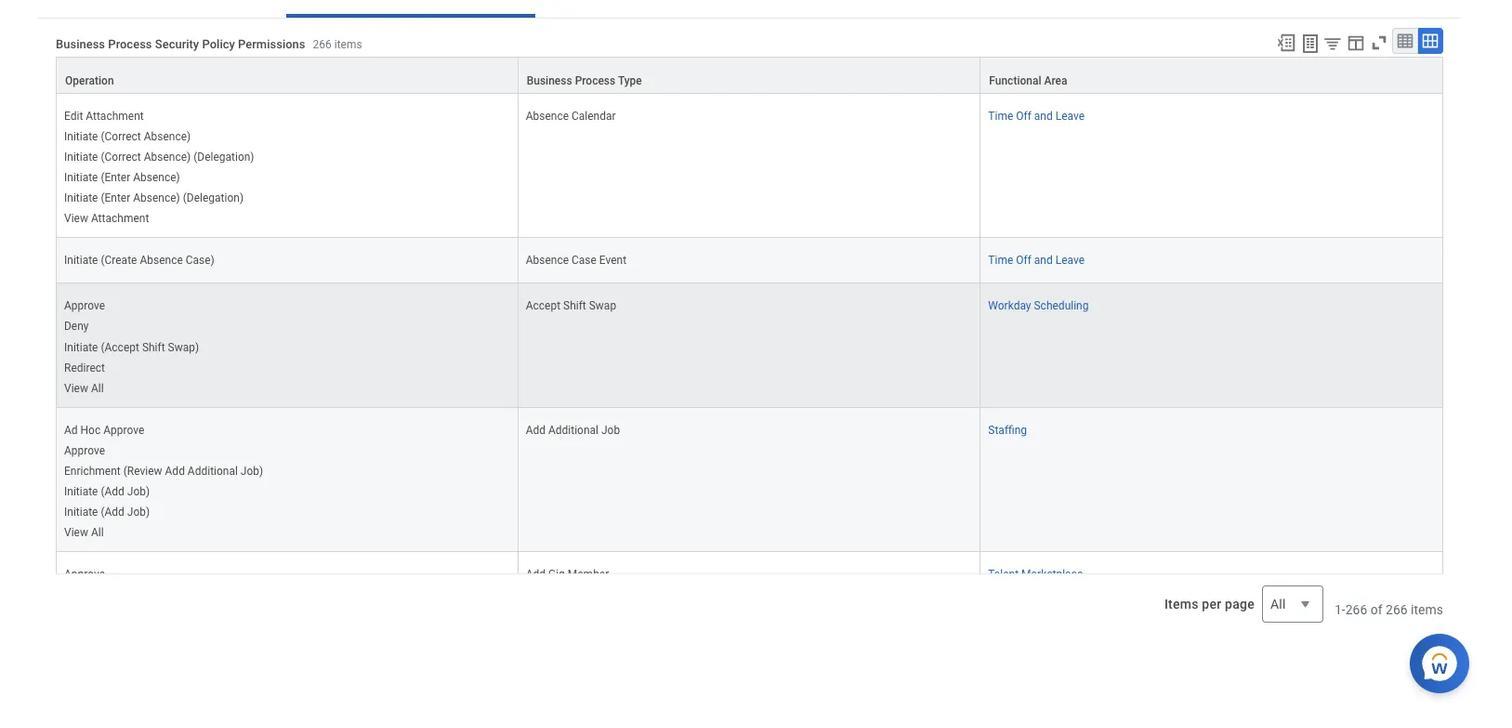 Task type: describe. For each thing, give the bounding box(es) containing it.
workday assistant region
[[1410, 627, 1477, 693]]

1 initiate (add job) element from the top
[[64, 482, 150, 498]]

workday scheduling link
[[988, 296, 1089, 313]]

2 time off and leave link from the top
[[988, 250, 1085, 267]]

1 horizontal spatial 266
[[1346, 602, 1368, 617]]

(correct for initiate (correct absence)
[[101, 130, 141, 143]]

member
[[568, 568, 609, 581]]

type
[[618, 74, 642, 87]]

permissions
[[238, 37, 305, 51]]

functional
[[989, 74, 1042, 87]]

add for add gig member
[[526, 568, 546, 581]]

of
[[1371, 602, 1383, 617]]

2 time from the top
[[988, 254, 1014, 267]]

2 horizontal spatial 266
[[1386, 602, 1408, 617]]

functional area button
[[981, 58, 1443, 93]]

row containing initiate (create absence case)
[[56, 238, 1444, 284]]

initiate for initiate (enter absence) (delegation) element
[[64, 192, 98, 205]]

initiate (enter absence)
[[64, 171, 180, 184]]

business process security policy permissions 266 items
[[56, 37, 362, 51]]

ad hoc approve
[[64, 424, 144, 437]]

attachment for view attachment
[[91, 212, 149, 225]]

absence) for initiate (enter absence) (delegation)
[[133, 192, 180, 205]]

ad
[[64, 424, 78, 437]]

1 vertical spatial job)
[[127, 485, 150, 498]]

(enter for initiate (enter absence) (delegation)
[[101, 192, 130, 205]]

(enter for initiate (enter absence)
[[101, 171, 130, 184]]

1 view all from the top
[[64, 382, 104, 395]]

add gig member element
[[526, 564, 609, 581]]

area
[[1044, 74, 1068, 87]]

hoc
[[80, 424, 101, 437]]

calendar
[[572, 110, 616, 123]]

items per page
[[1165, 597, 1255, 612]]

workday
[[988, 300, 1031, 313]]

1 time from the top
[[988, 110, 1014, 123]]

business process type
[[527, 74, 642, 87]]

1 off from the top
[[1016, 110, 1032, 123]]

accept shift swap element
[[526, 296, 616, 313]]

(add for second initiate (add job) element from the top of the items selected "list" containing ad hoc approve
[[101, 506, 124, 519]]

(add for 2nd initiate (add job) element from the bottom of the items selected "list" containing ad hoc approve
[[101, 485, 124, 498]]

1 leave from the top
[[1056, 110, 1085, 123]]

page
[[1225, 597, 1255, 612]]

redirect
[[64, 361, 105, 374]]

1-266 of 266 items status
[[1335, 600, 1444, 619]]

absence case event element
[[526, 250, 627, 267]]

table image
[[1396, 31, 1415, 50]]

absence calendar
[[526, 110, 616, 123]]

approve element for items selected "list" containing approve
[[64, 296, 105, 313]]

case
[[572, 254, 597, 267]]

swap
[[589, 300, 616, 313]]

staffing
[[988, 424, 1027, 437]]

business for security
[[56, 37, 105, 51]]

initiate for second initiate (add job) element from the top of the items selected "list" containing ad hoc approve
[[64, 506, 98, 519]]

2 vertical spatial job)
[[127, 506, 150, 519]]

items selected list containing edit attachment
[[64, 106, 284, 226]]

0 vertical spatial shift
[[563, 300, 586, 313]]

attachment for edit attachment
[[86, 110, 144, 123]]

6 row from the top
[[56, 552, 1444, 615]]

items inside business process security policy permissions 266 items
[[334, 38, 362, 51]]

add additional job element
[[526, 420, 620, 437]]

2 and from the top
[[1034, 254, 1053, 267]]

2 leave from the top
[[1056, 254, 1085, 267]]

enrichment (review add additional job) element
[[64, 461, 263, 478]]

shift inside items selected "list"
[[142, 341, 165, 354]]

initiate (create absence case) element
[[64, 250, 215, 267]]

click to view/edit grid preferences image
[[1346, 32, 1367, 53]]

marketplace
[[1022, 568, 1083, 581]]

items per page element
[[1162, 574, 1324, 634]]

case)
[[186, 254, 215, 267]]

initiate (enter absence) element
[[64, 167, 180, 184]]

1 initiate (add job) from the top
[[64, 485, 150, 498]]

scheduling
[[1034, 300, 1089, 313]]

initiate for initiate (enter absence) element
[[64, 171, 98, 184]]

enrichment (review add additional job)
[[64, 465, 263, 478]]

row containing ad hoc approve
[[56, 408, 1444, 552]]

absence) for initiate (enter absence)
[[133, 171, 180, 184]]

redirect element
[[64, 358, 105, 374]]

view attachment element
[[64, 209, 149, 225]]

initiate (correct absence) element
[[64, 126, 191, 143]]

export to excel image
[[1276, 32, 1297, 53]]

absence) for initiate (correct absence)
[[144, 130, 191, 143]]

talent marketplace link
[[988, 564, 1083, 581]]



Task type: vqa. For each thing, say whether or not it's contained in the screenshot.
Items Selected list containing Edit Attachment
yes



Task type: locate. For each thing, give the bounding box(es) containing it.
row containing edit attachment
[[56, 94, 1444, 238]]

0 vertical spatial approve element
[[64, 296, 105, 313]]

0 vertical spatial view
[[64, 212, 88, 225]]

all
[[91, 382, 104, 395], [91, 526, 104, 539]]

1 vertical spatial view all
[[64, 526, 104, 539]]

ad hoc approve element
[[64, 420, 144, 437]]

add left job
[[526, 424, 546, 437]]

initiate
[[64, 130, 98, 143], [64, 151, 98, 164], [64, 171, 98, 184], [64, 192, 98, 205], [64, 254, 98, 267], [64, 341, 98, 354], [64, 485, 98, 498], [64, 506, 98, 519]]

edit attachment
[[64, 110, 144, 123]]

process for type
[[575, 74, 616, 87]]

0 horizontal spatial business
[[56, 37, 105, 51]]

2 (enter from the top
[[101, 192, 130, 205]]

initiate for "initiate (correct absence)" element
[[64, 130, 98, 143]]

1 vertical spatial add
[[165, 465, 185, 478]]

1 initiate from the top
[[64, 130, 98, 143]]

view all down enrichment
[[64, 526, 104, 539]]

(correct for initiate (correct absence) (delegation)
[[101, 151, 141, 164]]

accept shift swap
[[526, 300, 616, 313]]

1 horizontal spatial business
[[527, 74, 572, 87]]

1-266 of 266 items
[[1335, 602, 1444, 617]]

2 time off and leave from the top
[[988, 254, 1085, 267]]

1 (correct from the top
[[101, 130, 141, 143]]

(correct up initiate (enter absence) element
[[101, 151, 141, 164]]

select to filter grid data image
[[1323, 33, 1343, 53]]

1 vertical spatial initiate (add job) element
[[64, 502, 150, 519]]

4 row from the top
[[56, 284, 1444, 408]]

absence for absence case event
[[526, 254, 569, 267]]

initiate (add job)
[[64, 485, 150, 498], [64, 506, 150, 519]]

policy
[[202, 37, 235, 51]]

off down functional area
[[1016, 110, 1032, 123]]

business
[[56, 37, 105, 51], [527, 74, 572, 87]]

process for security
[[108, 37, 152, 51]]

items selected list for accept shift swap
[[64, 296, 229, 396]]

1 vertical spatial all
[[91, 526, 104, 539]]

0 vertical spatial (delegation)
[[194, 151, 254, 164]]

additional inside items selected "list"
[[188, 465, 238, 478]]

items selected list containing ad hoc approve
[[64, 420, 293, 540]]

operation button
[[57, 58, 517, 93]]

view attachment
[[64, 212, 149, 225]]

2 view from the top
[[64, 382, 88, 395]]

2 initiate from the top
[[64, 151, 98, 164]]

tab list
[[37, 0, 1462, 18]]

0 vertical spatial add
[[526, 424, 546, 437]]

0 vertical spatial (correct
[[101, 130, 141, 143]]

266 up operation popup button
[[313, 38, 332, 51]]

process left security
[[108, 37, 152, 51]]

time down functional
[[988, 110, 1014, 123]]

add gig member
[[526, 568, 609, 581]]

time off and leave link up workday scheduling link
[[988, 250, 1085, 267]]

2 items selected list from the top
[[64, 296, 229, 396]]

0 vertical spatial and
[[1034, 110, 1053, 123]]

266 right the of at the bottom
[[1386, 602, 1408, 617]]

all down enrichment
[[91, 526, 104, 539]]

initiate (correct absence)
[[64, 130, 191, 143]]

edit attachment element
[[64, 106, 144, 123]]

shift left swap)
[[142, 341, 165, 354]]

approve
[[64, 300, 105, 313], [103, 424, 144, 437], [64, 444, 105, 457], [64, 568, 105, 581]]

time off and leave link
[[988, 106, 1085, 123], [988, 250, 1085, 267]]

initiate (add job) element
[[64, 482, 150, 498], [64, 502, 150, 519]]

1 vertical spatial leave
[[1056, 254, 1085, 267]]

1 vertical spatial (delegation)
[[183, 192, 244, 205]]

(add
[[101, 485, 124, 498], [101, 506, 124, 519]]

view all element
[[64, 378, 104, 395], [64, 523, 104, 539]]

3 items selected list from the top
[[64, 420, 293, 540]]

absence left case
[[526, 254, 569, 267]]

1 vertical spatial approve element
[[64, 440, 105, 457]]

attachment down initiate (enter absence) (delegation)
[[91, 212, 149, 225]]

time off and leave link down functional area
[[988, 106, 1085, 123]]

8 initiate from the top
[[64, 506, 98, 519]]

1 vertical spatial initiate (add job)
[[64, 506, 150, 519]]

2 all from the top
[[91, 526, 104, 539]]

staffing link
[[988, 420, 1027, 437]]

view all down redirect
[[64, 382, 104, 395]]

(delegation) for initiate (enter absence) (delegation)
[[183, 192, 244, 205]]

(delegation) for initiate (correct absence) (delegation)
[[194, 151, 254, 164]]

1 vertical spatial time off and leave link
[[988, 250, 1085, 267]]

event
[[599, 254, 627, 267]]

business process type button
[[518, 58, 980, 93]]

expand table image
[[1421, 31, 1440, 50]]

0 horizontal spatial 266
[[313, 38, 332, 51]]

5 initiate from the top
[[64, 254, 98, 267]]

off
[[1016, 110, 1032, 123], [1016, 254, 1032, 267]]

view all
[[64, 382, 104, 395], [64, 526, 104, 539]]

row containing operation
[[56, 57, 1444, 94]]

0 vertical spatial view all
[[64, 382, 104, 395]]

2 vertical spatial view
[[64, 526, 88, 539]]

workday scheduling
[[988, 300, 1089, 313]]

(review
[[123, 465, 162, 478]]

1 vertical spatial (correct
[[101, 151, 141, 164]]

initiate for 2nd initiate (add job) element from the bottom of the items selected "list" containing ad hoc approve
[[64, 485, 98, 498]]

initiate for initiate (create absence case) element at the top left of page
[[64, 254, 98, 267]]

time off and leave up workday scheduling link
[[988, 254, 1085, 267]]

initiate (enter absence) (delegation) element
[[64, 188, 244, 205]]

0 vertical spatial (enter
[[101, 171, 130, 184]]

(accept
[[101, 341, 139, 354]]

swap)
[[168, 341, 199, 354]]

absence left calendar
[[526, 110, 569, 123]]

items selected list containing approve
[[64, 296, 229, 396]]

initiate (enter absence) (delegation)
[[64, 192, 244, 205]]

leave down area
[[1056, 110, 1085, 123]]

1 vertical spatial attachment
[[91, 212, 149, 225]]

view down initiate (enter absence)
[[64, 212, 88, 225]]

0 horizontal spatial shift
[[142, 341, 165, 354]]

1 items selected list from the top
[[64, 106, 284, 226]]

266 left the of at the bottom
[[1346, 602, 1368, 617]]

all down redirect
[[91, 382, 104, 395]]

initiate (correct absence) (delegation) element
[[64, 147, 254, 164]]

1 row from the top
[[56, 57, 1444, 94]]

0 vertical spatial initiate (add job) element
[[64, 482, 150, 498]]

approve element for 6th 'row' from the top of the page
[[64, 564, 105, 581]]

0 horizontal spatial items
[[334, 38, 362, 51]]

additional
[[548, 424, 599, 437], [188, 465, 238, 478]]

approve element
[[64, 296, 105, 313], [64, 440, 105, 457], [64, 564, 105, 581]]

per
[[1202, 597, 1222, 612]]

time up the workday
[[988, 254, 1014, 267]]

items up operation popup button
[[334, 38, 362, 51]]

view down redirect
[[64, 382, 88, 395]]

time off and leave down functional area
[[988, 110, 1085, 123]]

security
[[155, 37, 199, 51]]

initiate (accept shift swap) element
[[64, 337, 199, 354]]

functional area
[[989, 74, 1068, 87]]

view down enrichment
[[64, 526, 88, 539]]

1 horizontal spatial additional
[[548, 424, 599, 437]]

initiate (accept shift swap)
[[64, 341, 199, 354]]

266
[[313, 38, 332, 51], [1346, 602, 1368, 617], [1386, 602, 1408, 617]]

row
[[56, 57, 1444, 94], [56, 94, 1444, 238], [56, 238, 1444, 284], [56, 284, 1444, 408], [56, 408, 1444, 552], [56, 552, 1444, 615]]

shift left swap
[[563, 300, 586, 313]]

business inside popup button
[[527, 74, 572, 87]]

1 vertical spatial items selected list
[[64, 296, 229, 396]]

0 vertical spatial additional
[[548, 424, 599, 437]]

absence for absence calendar
[[526, 110, 569, 123]]

absence)
[[144, 130, 191, 143], [144, 151, 191, 164], [133, 171, 180, 184], [133, 192, 180, 205]]

deny element
[[64, 316, 89, 333]]

items selected list
[[64, 106, 284, 226], [64, 296, 229, 396], [64, 420, 293, 540]]

leave up the "scheduling" at right top
[[1056, 254, 1085, 267]]

266 inside business process security policy permissions 266 items
[[313, 38, 332, 51]]

2 approve element from the top
[[64, 440, 105, 457]]

toolbar
[[1268, 28, 1444, 57]]

1 vertical spatial view
[[64, 382, 88, 395]]

0 horizontal spatial additional
[[188, 465, 238, 478]]

process
[[108, 37, 152, 51], [575, 74, 616, 87]]

1 vertical spatial shift
[[142, 341, 165, 354]]

operation
[[65, 74, 114, 87]]

additional left job
[[548, 424, 599, 437]]

0 vertical spatial off
[[1016, 110, 1032, 123]]

0 vertical spatial time off and leave link
[[988, 106, 1085, 123]]

1 vertical spatial time off and leave
[[988, 254, 1085, 267]]

items
[[334, 38, 362, 51], [1411, 602, 1444, 617]]

0 vertical spatial items selected list
[[64, 106, 284, 226]]

initiate for initiate (correct absence) (delegation) element
[[64, 151, 98, 164]]

2 (add from the top
[[101, 506, 124, 519]]

1-
[[1335, 602, 1346, 617]]

0 vertical spatial initiate (add job)
[[64, 485, 150, 498]]

3 initiate from the top
[[64, 171, 98, 184]]

0 vertical spatial attachment
[[86, 110, 144, 123]]

1 time off and leave link from the top
[[988, 106, 1085, 123]]

(correct down edit attachment
[[101, 130, 141, 143]]

1 vertical spatial additional
[[188, 465, 238, 478]]

1 horizontal spatial items
[[1411, 602, 1444, 617]]

deny
[[64, 320, 89, 333]]

and up workday scheduling link
[[1034, 254, 1053, 267]]

view all element down redirect
[[64, 378, 104, 395]]

attachment up "initiate (correct absence)" element
[[86, 110, 144, 123]]

1 vertical spatial (add
[[101, 506, 124, 519]]

initiate (create absence case)
[[64, 254, 215, 267]]

0 vertical spatial items
[[334, 38, 362, 51]]

process inside popup button
[[575, 74, 616, 87]]

1 vertical spatial and
[[1034, 254, 1053, 267]]

off up workday scheduling link
[[1016, 254, 1032, 267]]

2 initiate (add job) from the top
[[64, 506, 150, 519]]

0 vertical spatial process
[[108, 37, 152, 51]]

3 row from the top
[[56, 238, 1444, 284]]

(delegation) up initiate (enter absence) (delegation) element
[[194, 151, 254, 164]]

1 vertical spatial (enter
[[101, 192, 130, 205]]

(create
[[101, 254, 137, 267]]

2 off from the top
[[1016, 254, 1032, 267]]

1 time off and leave from the top
[[988, 110, 1085, 123]]

(correct
[[101, 130, 141, 143], [101, 151, 141, 164]]

6 initiate from the top
[[64, 341, 98, 354]]

job
[[601, 424, 620, 437]]

add for add additional job
[[526, 424, 546, 437]]

2 view all element from the top
[[64, 523, 104, 539]]

0 vertical spatial business
[[56, 37, 105, 51]]

time off and leave
[[988, 110, 1085, 123], [988, 254, 1085, 267]]

add inside "element"
[[526, 568, 546, 581]]

2 row from the top
[[56, 94, 1444, 238]]

process left the type
[[575, 74, 616, 87]]

talent
[[988, 568, 1019, 581]]

absence) for initiate (correct absence) (delegation)
[[144, 151, 191, 164]]

1 (add from the top
[[101, 485, 124, 498]]

export to worksheets image
[[1300, 32, 1322, 55]]

time
[[988, 110, 1014, 123], [988, 254, 1014, 267]]

fullscreen image
[[1369, 32, 1390, 53]]

4 initiate from the top
[[64, 192, 98, 205]]

absence case event
[[526, 254, 627, 267]]

0 vertical spatial (add
[[101, 485, 124, 498]]

0 vertical spatial job)
[[241, 465, 263, 478]]

2 (correct from the top
[[101, 151, 141, 164]]

1 view from the top
[[64, 212, 88, 225]]

business up operation
[[56, 37, 105, 51]]

1 vertical spatial view all element
[[64, 523, 104, 539]]

and down area
[[1034, 110, 1053, 123]]

1 vertical spatial items
[[1411, 602, 1444, 617]]

shift
[[563, 300, 586, 313], [142, 341, 165, 354]]

leave
[[1056, 110, 1085, 123], [1056, 254, 1085, 267]]

0 horizontal spatial process
[[108, 37, 152, 51]]

and
[[1034, 110, 1053, 123], [1034, 254, 1053, 267]]

initiate for initiate (accept shift swap) element
[[64, 341, 98, 354]]

5 row from the top
[[56, 408, 1444, 552]]

add additional job
[[526, 424, 620, 437]]

add left gig
[[526, 568, 546, 581]]

view all element down enrichment
[[64, 523, 104, 539]]

job)
[[241, 465, 263, 478], [127, 485, 150, 498], [127, 506, 150, 519]]

attachment
[[86, 110, 144, 123], [91, 212, 149, 225]]

initiate (correct absence) (delegation)
[[64, 151, 254, 164]]

0 vertical spatial all
[[91, 382, 104, 395]]

items selected list for add additional job
[[64, 420, 293, 540]]

add right (review
[[165, 465, 185, 478]]

0 vertical spatial leave
[[1056, 110, 1085, 123]]

edit
[[64, 110, 83, 123]]

enrichment
[[64, 465, 121, 478]]

items right the of at the bottom
[[1411, 602, 1444, 617]]

2 initiate (add job) element from the top
[[64, 502, 150, 519]]

1 view all element from the top
[[64, 378, 104, 395]]

0 vertical spatial time off and leave
[[988, 110, 1085, 123]]

gig
[[548, 568, 565, 581]]

0 vertical spatial time
[[988, 110, 1014, 123]]

view
[[64, 212, 88, 225], [64, 382, 88, 395], [64, 526, 88, 539]]

items
[[1165, 597, 1199, 612]]

2 vertical spatial items selected list
[[64, 420, 293, 540]]

3 view from the top
[[64, 526, 88, 539]]

business for type
[[527, 74, 572, 87]]

(enter
[[101, 171, 130, 184], [101, 192, 130, 205]]

talent marketplace
[[988, 568, 1083, 581]]

1 approve element from the top
[[64, 296, 105, 313]]

items inside status
[[1411, 602, 1444, 617]]

1 vertical spatial process
[[575, 74, 616, 87]]

2 vertical spatial approve element
[[64, 564, 105, 581]]

absence calendar element
[[526, 106, 616, 123]]

accept
[[526, 300, 561, 313]]

add
[[526, 424, 546, 437], [165, 465, 185, 478], [526, 568, 546, 581]]

0 vertical spatial view all element
[[64, 378, 104, 395]]

1 horizontal spatial process
[[575, 74, 616, 87]]

2 vertical spatial add
[[526, 568, 546, 581]]

1 and from the top
[[1034, 110, 1053, 123]]

3 approve element from the top
[[64, 564, 105, 581]]

(delegation)
[[194, 151, 254, 164], [183, 192, 244, 205]]

7 initiate from the top
[[64, 485, 98, 498]]

1 all from the top
[[91, 382, 104, 395]]

1 vertical spatial time
[[988, 254, 1014, 267]]

add inside items selected "list"
[[165, 465, 185, 478]]

1 vertical spatial business
[[527, 74, 572, 87]]

2 view all from the top
[[64, 526, 104, 539]]

absence
[[526, 110, 569, 123], [140, 254, 183, 267], [526, 254, 569, 267]]

(delegation) up "case)"
[[183, 192, 244, 205]]

absence left "case)"
[[140, 254, 183, 267]]

1 horizontal spatial shift
[[563, 300, 586, 313]]

1 vertical spatial off
[[1016, 254, 1032, 267]]

business up absence calendar element
[[527, 74, 572, 87]]

additional right (review
[[188, 465, 238, 478]]

1 (enter from the top
[[101, 171, 130, 184]]



